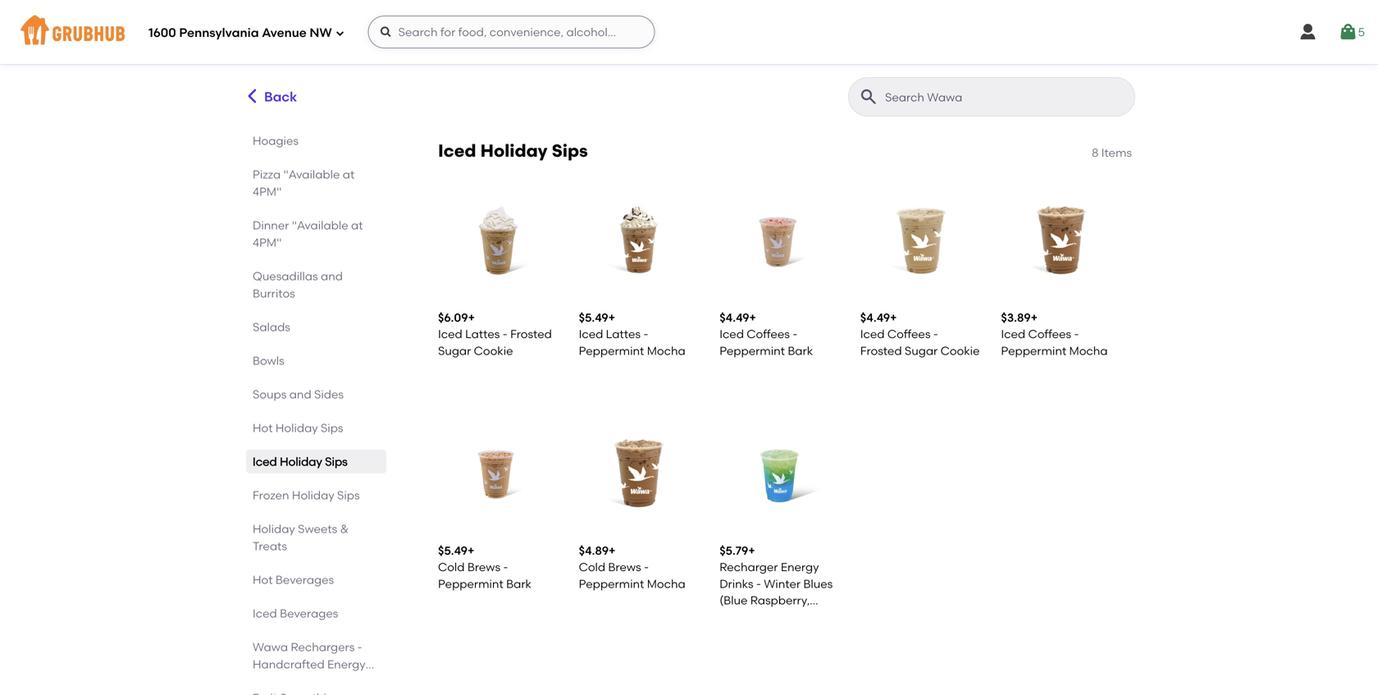 Task type: vqa. For each thing, say whether or not it's contained in the screenshot.
Cold Brews - Peppermint Mocha Cold
yes



Task type: describe. For each thing, give the bounding box(es) containing it.
peppermint for iced coffees - peppermint bark
[[720, 344, 785, 358]]

(blue
[[720, 593, 748, 607]]

+ for $5.79 + recharger energy drinks - winter blues (blue raspberry, vanilla)
[[749, 544, 755, 558]]

holiday inside holiday sweets & treats
[[253, 522, 295, 536]]

$5.79
[[720, 544, 749, 558]]

coffees for sugar
[[888, 327, 931, 341]]

$6.09 + iced lattes - frosted sugar cookie
[[438, 311, 552, 358]]

bark for $5.49 + cold brews - peppermint bark
[[506, 577, 532, 591]]

at for dinner "available at 4pm"
[[351, 218, 363, 232]]

wawa rechargers - handcrafted energy drinks (contains caffeine) tab
[[253, 638, 380, 695]]

cookie for coffees
[[941, 344, 980, 358]]

brews for $4.89
[[608, 560, 641, 574]]

$6.09
[[438, 311, 468, 325]]

$4.89 + cold brews - peppermint mocha
[[579, 544, 686, 591]]

hoagies tab
[[253, 132, 380, 149]]

mocha for $3.89 + iced coffees - peppermint mocha
[[1070, 344, 1108, 358]]

pizza
[[253, 167, 281, 181]]

magnifying glass icon image
[[859, 87, 879, 107]]

quesadillas and burritos
[[253, 269, 343, 300]]

"available for dinner
[[292, 218, 348, 232]]

frosted for iced lattes - frosted sugar cookie
[[510, 327, 552, 341]]

- for iced coffees - peppermint bark
[[793, 327, 798, 341]]

handcrafted
[[253, 657, 325, 671]]

soups
[[253, 387, 287, 401]]

bowls tab
[[253, 352, 380, 369]]

cold brews - peppermint mocha image
[[579, 412, 700, 533]]

pennsylvania
[[179, 26, 259, 40]]

dinner "available at 4pm"
[[253, 218, 363, 249]]

0 vertical spatial iced holiday sips
[[438, 140, 588, 161]]

hot beverages
[[253, 573, 334, 587]]

$3.89
[[1001, 311, 1031, 325]]

back button
[[243, 77, 298, 117]]

hoagies
[[253, 134, 299, 148]]

Search Wawa search field
[[884, 89, 1130, 105]]

quesadillas
[[253, 269, 318, 283]]

soups and sides tab
[[253, 386, 380, 403]]

iced inside $6.09 + iced lattes - frosted sugar cookie
[[438, 327, 463, 341]]

$4.89
[[579, 544, 609, 558]]

+ for $4.89 + cold brews - peppermint mocha
[[609, 544, 616, 558]]

hot holiday sips
[[253, 421, 343, 435]]

iced holiday sips inside tab
[[253, 455, 348, 469]]

$5.49 for iced
[[579, 311, 609, 325]]

frozen holiday sips
[[253, 488, 360, 502]]

sips for frozen holiday sips tab
[[337, 488, 360, 502]]

8 items
[[1092, 146, 1132, 160]]

sips for iced holiday sips tab
[[325, 455, 348, 469]]

$5.49 + cold brews - peppermint bark
[[438, 544, 532, 591]]

iced inside the $4.49 + iced coffees - frosted sugar cookie
[[861, 327, 885, 341]]

$4.49 + iced coffees - peppermint bark
[[720, 311, 813, 358]]

frosted for iced coffees - frosted sugar cookie
[[861, 344, 902, 358]]

- for iced coffees - frosted sugar cookie
[[934, 327, 939, 341]]

main navigation navigation
[[0, 0, 1379, 64]]

caffeine)
[[253, 692, 305, 695]]

back
[[264, 89, 297, 105]]

&
[[340, 522, 349, 536]]

items
[[1102, 146, 1132, 160]]

holiday sweets & treats
[[253, 522, 349, 553]]

salads
[[253, 320, 290, 334]]

svg image
[[335, 28, 345, 38]]

+ for $4.49 + iced coffees - peppermint bark
[[750, 311, 756, 325]]

wawa
[[253, 640, 288, 654]]

pizza "available at 4pm" tab
[[253, 166, 380, 200]]

$5.79 + recharger energy drinks - winter blues (blue raspberry, vanilla)
[[720, 544, 833, 624]]

sweets
[[298, 522, 337, 536]]

5 button
[[1339, 17, 1365, 47]]

- inside the $5.79 + recharger energy drinks - winter blues (blue raspberry, vanilla)
[[757, 577, 761, 591]]

hot for hot holiday sips
[[253, 421, 273, 435]]

caret left icon image
[[244, 88, 261, 105]]

cold for cold brews - peppermint mocha
[[579, 560, 606, 574]]

raspberry,
[[751, 593, 810, 607]]

nw
[[310, 26, 332, 40]]

$4.49 + iced coffees - frosted sugar cookie
[[861, 311, 980, 358]]

- for cold brews - peppermint bark
[[503, 560, 508, 574]]



Task type: locate. For each thing, give the bounding box(es) containing it.
coffees inside the $4.49 + iced coffees - frosted sugar cookie
[[888, 327, 931, 341]]

wawa rechargers - handcrafted energy drinks (contains caffeine)
[[253, 640, 366, 695]]

1 vertical spatial drinks
[[253, 675, 287, 688]]

iced inside $4.49 + iced coffees - peppermint bark
[[720, 327, 744, 341]]

+ for $5.49 + iced lattes - peppermint mocha
[[609, 311, 615, 325]]

2 lattes from the left
[[606, 327, 641, 341]]

soups and sides
[[253, 387, 344, 401]]

mocha inside $3.89 + iced coffees - peppermint mocha
[[1070, 344, 1108, 358]]

2 coffees from the left
[[888, 327, 931, 341]]

1 vertical spatial 4pm"
[[253, 236, 282, 249]]

- inside $3.89 + iced coffees - peppermint mocha
[[1074, 327, 1079, 341]]

vanilla)
[[720, 610, 761, 624]]

mocha
[[647, 344, 686, 358], [1070, 344, 1108, 358], [647, 577, 686, 591]]

- inside the $4.49 + iced coffees - frosted sugar cookie
[[934, 327, 939, 341]]

brews
[[468, 560, 501, 574], [608, 560, 641, 574]]

iced beverages tab
[[253, 605, 380, 622]]

sugar for lattes
[[438, 344, 471, 358]]

2 brews from the left
[[608, 560, 641, 574]]

0 horizontal spatial lattes
[[465, 327, 500, 341]]

$5.49 for cold
[[438, 544, 468, 557]]

drinks up caffeine)
[[253, 675, 287, 688]]

$3.89 + iced coffees - peppermint mocha
[[1001, 311, 1108, 358]]

4pm" down dinner at the left top of page
[[253, 236, 282, 249]]

1 vertical spatial $5.49
[[438, 544, 468, 557]]

Search for food, convenience, alcohol... search field
[[368, 16, 655, 48]]

+ inside $4.89 + cold brews - peppermint mocha
[[609, 544, 616, 558]]

peppermint for cold brews - peppermint bark
[[438, 577, 504, 591]]

1 horizontal spatial bark
[[788, 344, 813, 358]]

cookie for lattes
[[474, 344, 513, 358]]

+ inside the $4.49 + iced coffees - frosted sugar cookie
[[890, 311, 897, 325]]

at down "pizza "available at 4pm"" tab
[[351, 218, 363, 232]]

+ inside $5.49 + iced lattes - peppermint mocha
[[609, 311, 615, 325]]

drinks inside the $5.79 + recharger energy drinks - winter blues (blue raspberry, vanilla)
[[720, 577, 754, 591]]

"available down "pizza "available at 4pm"" tab
[[292, 218, 348, 232]]

"available for pizza
[[284, 167, 340, 181]]

0 vertical spatial at
[[343, 167, 355, 181]]

"available down hoagies tab
[[284, 167, 340, 181]]

at inside pizza "available at 4pm"
[[343, 167, 355, 181]]

energy inside the $5.79 + recharger energy drinks - winter blues (blue raspberry, vanilla)
[[781, 560, 819, 574]]

and for quesadillas
[[321, 269, 343, 283]]

0 horizontal spatial coffees
[[747, 327, 790, 341]]

2 $4.49 from the left
[[861, 311, 890, 325]]

0 vertical spatial bark
[[788, 344, 813, 358]]

2 cookie from the left
[[941, 344, 980, 358]]

0 vertical spatial 4pm"
[[253, 185, 282, 199]]

- inside $6.09 + iced lattes - frosted sugar cookie
[[503, 327, 508, 341]]

1 vertical spatial energy
[[327, 657, 366, 671]]

0 horizontal spatial bark
[[506, 577, 532, 591]]

peppermint
[[579, 344, 644, 358], [720, 344, 785, 358], [1001, 344, 1067, 358], [438, 577, 504, 591], [579, 577, 644, 591]]

lattes inside $5.49 + iced lattes - peppermint mocha
[[606, 327, 641, 341]]

0 horizontal spatial sugar
[[438, 344, 471, 358]]

bark
[[788, 344, 813, 358], [506, 577, 532, 591]]

3 coffees from the left
[[1029, 327, 1072, 341]]

energy up winter
[[781, 560, 819, 574]]

iced beverages
[[253, 606, 338, 620]]

brews inside the $5.49 + cold brews - peppermint bark
[[468, 560, 501, 574]]

- for iced lattes - peppermint mocha
[[644, 327, 649, 341]]

hot down soups on the left
[[253, 421, 273, 435]]

hot beverages tab
[[253, 571, 380, 588]]

iced coffees - frosted sugar cookie image
[[861, 179, 982, 300]]

2 horizontal spatial coffees
[[1029, 327, 1072, 341]]

+ for $4.49 + iced coffees - frosted sugar cookie
[[890, 311, 897, 325]]

mocha inside $4.89 + cold brews - peppermint mocha
[[647, 577, 686, 591]]

iced lattes - peppermint mocha image
[[579, 179, 700, 300]]

brews inside $4.89 + cold brews - peppermint mocha
[[608, 560, 641, 574]]

cookie
[[474, 344, 513, 358], [941, 344, 980, 358]]

dinner "available at 4pm" tab
[[253, 217, 380, 251]]

0 vertical spatial "available
[[284, 167, 340, 181]]

0 horizontal spatial $5.49
[[438, 544, 468, 557]]

salads tab
[[253, 318, 380, 336]]

holiday
[[481, 140, 548, 161], [276, 421, 318, 435], [280, 455, 322, 469], [292, 488, 335, 502], [253, 522, 295, 536]]

- for iced coffees - peppermint mocha
[[1074, 327, 1079, 341]]

0 horizontal spatial $4.49
[[720, 311, 750, 325]]

coffees inside $3.89 + iced coffees - peppermint mocha
[[1029, 327, 1072, 341]]

8
[[1092, 146, 1099, 160]]

peppermint inside $4.49 + iced coffees - peppermint bark
[[720, 344, 785, 358]]

cold inside $4.89 + cold brews - peppermint mocha
[[579, 560, 606, 574]]

energy
[[781, 560, 819, 574], [327, 657, 366, 671]]

1 horizontal spatial drinks
[[720, 577, 754, 591]]

cookie inside the $4.49 + iced coffees - frosted sugar cookie
[[941, 344, 980, 358]]

drinks
[[720, 577, 754, 591], [253, 675, 287, 688]]

sips inside tab
[[321, 421, 343, 435]]

iced holiday sips tab
[[253, 453, 380, 470]]

lattes for $6.09
[[465, 327, 500, 341]]

beverages for iced beverages
[[280, 606, 338, 620]]

beverages for hot beverages
[[276, 573, 334, 587]]

recharger energy drinks - winter blues (blue raspberry, vanilla) image
[[720, 412, 841, 533]]

winter
[[764, 577, 801, 591]]

$4.49 inside $4.49 + iced coffees - peppermint bark
[[720, 311, 750, 325]]

sips
[[552, 140, 588, 161], [321, 421, 343, 435], [325, 455, 348, 469], [337, 488, 360, 502]]

recharger
[[720, 560, 778, 574]]

lattes for $5.49
[[606, 327, 641, 341]]

(contains
[[289, 675, 344, 688]]

energy down 'rechargers'
[[327, 657, 366, 671]]

avenue
[[262, 26, 307, 40]]

$5.49
[[579, 311, 609, 325], [438, 544, 468, 557]]

- inside $4.49 + iced coffees - peppermint bark
[[793, 327, 798, 341]]

0 horizontal spatial brews
[[468, 560, 501, 574]]

peppermint inside $4.89 + cold brews - peppermint mocha
[[579, 577, 644, 591]]

dinner
[[253, 218, 289, 232]]

2 hot from the top
[[253, 573, 273, 587]]

0 vertical spatial energy
[[781, 560, 819, 574]]

mocha for $4.89 + cold brews - peppermint mocha
[[647, 577, 686, 591]]

1600 pennsylvania avenue nw
[[149, 26, 332, 40]]

4pm" inside dinner "available at 4pm"
[[253, 236, 282, 249]]

$4.49 inside the $4.49 + iced coffees - frosted sugar cookie
[[861, 311, 890, 325]]

0 vertical spatial drinks
[[720, 577, 754, 591]]

holiday inside iced holiday sips tab
[[280, 455, 322, 469]]

+ inside the $5.79 + recharger energy drinks - winter blues (blue raspberry, vanilla)
[[749, 544, 755, 558]]

0 horizontal spatial cookie
[[474, 344, 513, 358]]

0 vertical spatial and
[[321, 269, 343, 283]]

bark inside the $5.49 + cold brews - peppermint bark
[[506, 577, 532, 591]]

0 vertical spatial beverages
[[276, 573, 334, 587]]

hot inside tab
[[253, 421, 273, 435]]

frosted inside the $4.49 + iced coffees - frosted sugar cookie
[[861, 344, 902, 358]]

1 vertical spatial frosted
[[861, 344, 902, 358]]

frosted
[[510, 327, 552, 341], [861, 344, 902, 358]]

at
[[343, 167, 355, 181], [351, 218, 363, 232]]

-
[[503, 327, 508, 341], [644, 327, 649, 341], [793, 327, 798, 341], [934, 327, 939, 341], [1074, 327, 1079, 341], [503, 560, 508, 574], [644, 560, 649, 574], [757, 577, 761, 591], [358, 640, 362, 654]]

- for iced lattes - frosted sugar cookie
[[503, 327, 508, 341]]

1 vertical spatial iced holiday sips
[[253, 455, 348, 469]]

1 coffees from the left
[[747, 327, 790, 341]]

"available inside dinner "available at 4pm"
[[292, 218, 348, 232]]

drinks up (blue
[[720, 577, 754, 591]]

0 vertical spatial hot
[[253, 421, 273, 435]]

- inside $4.89 + cold brews - peppermint mocha
[[644, 560, 649, 574]]

beverages down hot beverages tab
[[280, 606, 338, 620]]

drinks inside wawa rechargers - handcrafted energy drinks (contains caffeine)
[[253, 675, 287, 688]]

1 horizontal spatial lattes
[[606, 327, 641, 341]]

iced
[[438, 140, 476, 161], [438, 327, 463, 341], [579, 327, 603, 341], [720, 327, 744, 341], [861, 327, 885, 341], [1001, 327, 1026, 341], [253, 455, 277, 469], [253, 606, 277, 620]]

hot for hot beverages
[[253, 573, 273, 587]]

cold brews - peppermint bark image
[[438, 412, 559, 533]]

+
[[468, 311, 475, 325], [609, 311, 615, 325], [750, 311, 756, 325], [890, 311, 897, 325], [1031, 311, 1038, 325], [468, 544, 475, 557], [609, 544, 616, 558], [749, 544, 755, 558]]

1 vertical spatial hot
[[253, 573, 273, 587]]

cold for cold brews - peppermint bark
[[438, 560, 465, 574]]

at down hoagies tab
[[343, 167, 355, 181]]

+ for $6.09 + iced lattes - frosted sugar cookie
[[468, 311, 475, 325]]

1 vertical spatial "available
[[292, 218, 348, 232]]

sugar inside $6.09 + iced lattes - frosted sugar cookie
[[438, 344, 471, 358]]

$4.49 for $4.49 + iced coffees - peppermint bark
[[720, 311, 750, 325]]

frozen holiday sips tab
[[253, 487, 380, 504]]

1 horizontal spatial cookie
[[941, 344, 980, 358]]

peppermint for iced lattes - peppermint mocha
[[579, 344, 644, 358]]

- inside wawa rechargers - handcrafted energy drinks (contains caffeine)
[[358, 640, 362, 654]]

frozen
[[253, 488, 289, 502]]

+ inside $4.49 + iced coffees - peppermint bark
[[750, 311, 756, 325]]

peppermint inside $3.89 + iced coffees - peppermint mocha
[[1001, 344, 1067, 358]]

svg image
[[1299, 22, 1318, 42], [1339, 22, 1359, 42], [380, 25, 393, 39]]

4pm" for pizza "available at 4pm"
[[253, 185, 282, 199]]

cookie inside $6.09 + iced lattes - frosted sugar cookie
[[474, 344, 513, 358]]

and for soups
[[289, 387, 312, 401]]

1 horizontal spatial coffees
[[888, 327, 931, 341]]

peppermint inside $5.49 + iced lattes - peppermint mocha
[[579, 344, 644, 358]]

lattes inside $6.09 + iced lattes - frosted sugar cookie
[[465, 327, 500, 341]]

holiday for hot holiday sips tab
[[276, 421, 318, 435]]

4pm" down pizza
[[253, 185, 282, 199]]

1 vertical spatial and
[[289, 387, 312, 401]]

iced coffees - peppermint bark image
[[720, 179, 841, 300]]

and
[[321, 269, 343, 283], [289, 387, 312, 401]]

2 4pm" from the top
[[253, 236, 282, 249]]

1 horizontal spatial cold
[[579, 560, 606, 574]]

1 lattes from the left
[[465, 327, 500, 341]]

2 sugar from the left
[[905, 344, 938, 358]]

1 horizontal spatial iced holiday sips
[[438, 140, 588, 161]]

bowls
[[253, 354, 285, 368]]

1 horizontal spatial and
[[321, 269, 343, 283]]

- inside the $5.49 + cold brews - peppermint bark
[[503, 560, 508, 574]]

energy inside wawa rechargers - handcrafted energy drinks (contains caffeine)
[[327, 657, 366, 671]]

0 horizontal spatial frosted
[[510, 327, 552, 341]]

1 $4.49 from the left
[[720, 311, 750, 325]]

1 cold from the left
[[438, 560, 465, 574]]

+ inside $6.09 + iced lattes - frosted sugar cookie
[[468, 311, 475, 325]]

mocha inside $5.49 + iced lattes - peppermint mocha
[[647, 344, 686, 358]]

1 horizontal spatial frosted
[[861, 344, 902, 358]]

1 horizontal spatial energy
[[781, 560, 819, 574]]

sugar for coffees
[[905, 344, 938, 358]]

coffees for mocha
[[1029, 327, 1072, 341]]

- inside $5.49 + iced lattes - peppermint mocha
[[644, 327, 649, 341]]

cold inside the $5.49 + cold brews - peppermint bark
[[438, 560, 465, 574]]

0 vertical spatial $5.49
[[579, 311, 609, 325]]

$5.49 inside the $5.49 + cold brews - peppermint bark
[[438, 544, 468, 557]]

holiday for iced holiday sips tab
[[280, 455, 322, 469]]

5
[[1359, 25, 1365, 39]]

holiday for frozen holiday sips tab
[[292, 488, 335, 502]]

at for pizza "available at 4pm"
[[343, 167, 355, 181]]

bark inside $4.49 + iced coffees - peppermint bark
[[788, 344, 813, 358]]

$4.49 for $4.49 + iced coffees - frosted sugar cookie
[[861, 311, 890, 325]]

mocha for $5.49 + iced lattes - peppermint mocha
[[647, 344, 686, 358]]

svg image inside the 5 button
[[1339, 22, 1359, 42]]

peppermint for cold brews - peppermint mocha
[[579, 577, 644, 591]]

1 sugar from the left
[[438, 344, 471, 358]]

sugar inside the $4.49 + iced coffees - frosted sugar cookie
[[905, 344, 938, 358]]

tab
[[253, 689, 380, 695]]

holiday sweets & treats tab
[[253, 520, 380, 555]]

1 vertical spatial bark
[[506, 577, 532, 591]]

peppermint for iced coffees - peppermint mocha
[[1001, 344, 1067, 358]]

1 brews from the left
[[468, 560, 501, 574]]

lattes
[[465, 327, 500, 341], [606, 327, 641, 341]]

treats
[[253, 539, 287, 553]]

1 cookie from the left
[[474, 344, 513, 358]]

quesadillas and burritos tab
[[253, 268, 380, 302]]

- for cold brews - peppermint mocha
[[644, 560, 649, 574]]

blues
[[804, 577, 833, 591]]

burritos
[[253, 286, 295, 300]]

0 horizontal spatial and
[[289, 387, 312, 401]]

holiday inside frozen holiday sips tab
[[292, 488, 335, 502]]

1 4pm" from the top
[[253, 185, 282, 199]]

iced coffees - peppermint mocha image
[[1001, 179, 1123, 300]]

1 vertical spatial beverages
[[280, 606, 338, 620]]

0 horizontal spatial drinks
[[253, 675, 287, 688]]

coffees for bark
[[747, 327, 790, 341]]

iced holiday sips
[[438, 140, 588, 161], [253, 455, 348, 469]]

0 vertical spatial frosted
[[510, 327, 552, 341]]

iced inside $5.49 + iced lattes - peppermint mocha
[[579, 327, 603, 341]]

iced inside $3.89 + iced coffees - peppermint mocha
[[1001, 327, 1026, 341]]

2 horizontal spatial svg image
[[1339, 22, 1359, 42]]

holiday inside hot holiday sips tab
[[276, 421, 318, 435]]

4pm"
[[253, 185, 282, 199], [253, 236, 282, 249]]

cold
[[438, 560, 465, 574], [579, 560, 606, 574]]

coffees
[[747, 327, 790, 341], [888, 327, 931, 341], [1029, 327, 1072, 341]]

4pm" inside pizza "available at 4pm"
[[253, 185, 282, 199]]

1600
[[149, 26, 176, 40]]

1 horizontal spatial svg image
[[1299, 22, 1318, 42]]

+ inside the $5.49 + cold brews - peppermint bark
[[468, 544, 475, 557]]

peppermint inside the $5.49 + cold brews - peppermint bark
[[438, 577, 504, 591]]

rechargers
[[291, 640, 355, 654]]

iced lattes - frosted sugar cookie image
[[438, 179, 559, 300]]

and inside quesadillas and burritos
[[321, 269, 343, 283]]

and left sides
[[289, 387, 312, 401]]

1 horizontal spatial $4.49
[[861, 311, 890, 325]]

beverages up iced beverages
[[276, 573, 334, 587]]

1 hot from the top
[[253, 421, 273, 435]]

beverages
[[276, 573, 334, 587], [280, 606, 338, 620]]

"available
[[284, 167, 340, 181], [292, 218, 348, 232]]

1 horizontal spatial brews
[[608, 560, 641, 574]]

+ inside $3.89 + iced coffees - peppermint mocha
[[1031, 311, 1038, 325]]

0 horizontal spatial iced holiday sips
[[253, 455, 348, 469]]

$4.49
[[720, 311, 750, 325], [861, 311, 890, 325]]

$5.49 inside $5.49 + iced lattes - peppermint mocha
[[579, 311, 609, 325]]

coffees inside $4.49 + iced coffees - peppermint bark
[[747, 327, 790, 341]]

at inside dinner "available at 4pm"
[[351, 218, 363, 232]]

sides
[[314, 387, 344, 401]]

+ for $5.49 + cold brews - peppermint bark
[[468, 544, 475, 557]]

hot holiday sips tab
[[253, 419, 380, 437]]

4pm" for dinner "available at 4pm"
[[253, 236, 282, 249]]

"available inside pizza "available at 4pm"
[[284, 167, 340, 181]]

$5.49 + iced lattes - peppermint mocha
[[579, 311, 686, 358]]

hot inside tab
[[253, 573, 273, 587]]

1 vertical spatial at
[[351, 218, 363, 232]]

0 horizontal spatial svg image
[[380, 25, 393, 39]]

0 horizontal spatial energy
[[327, 657, 366, 671]]

and inside tab
[[289, 387, 312, 401]]

2 cold from the left
[[579, 560, 606, 574]]

brews for $5.49
[[468, 560, 501, 574]]

pizza "available at 4pm"
[[253, 167, 355, 199]]

sips for hot holiday sips tab
[[321, 421, 343, 435]]

1 horizontal spatial sugar
[[905, 344, 938, 358]]

hot
[[253, 421, 273, 435], [253, 573, 273, 587]]

0 horizontal spatial cold
[[438, 560, 465, 574]]

frosted inside $6.09 + iced lattes - frosted sugar cookie
[[510, 327, 552, 341]]

+ for $3.89 + iced coffees - peppermint mocha
[[1031, 311, 1038, 325]]

and down dinner "available at 4pm" "tab"
[[321, 269, 343, 283]]

bark for $4.49 + iced coffees - peppermint bark
[[788, 344, 813, 358]]

1 horizontal spatial $5.49
[[579, 311, 609, 325]]

sugar
[[438, 344, 471, 358], [905, 344, 938, 358]]

hot down treats
[[253, 573, 273, 587]]



